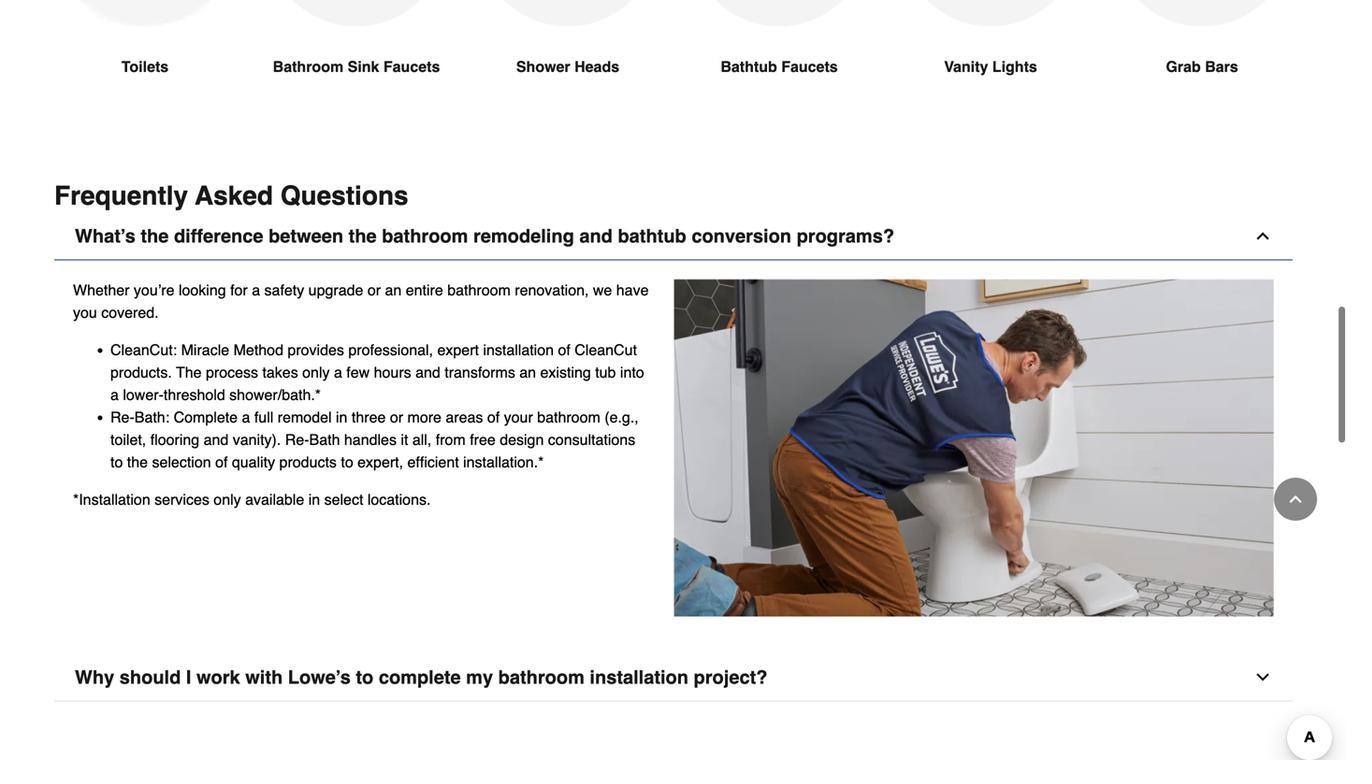 Task type: vqa. For each thing, say whether or not it's contained in the screenshot.
"bathroom" within the 'CleanCut: Miracle Method provides professional, expert installation of CleanCut products. The process takes only a few hours and transforms an existing tub into a lower-threshold shower/bath.* Re-Bath: Complete a full remodel in three or more areas of your bathroom (e.g., toilet, flooring and vanity). Re-Bath handles it all, from free design consultations to the selection of quality products to expert, efficient installation.*'
yes



Task type: describe. For each thing, give the bounding box(es) containing it.
bathtub faucets
[[721, 58, 838, 76]]

installation.*
[[463, 454, 544, 471]]

project?
[[694, 667, 768, 689]]

few
[[346, 364, 370, 381]]

to inside button
[[356, 667, 374, 689]]

shower
[[516, 58, 570, 76]]

0 horizontal spatial only
[[214, 491, 241, 509]]

cleancut
[[575, 342, 637, 359]]

it
[[401, 432, 408, 449]]

takes
[[262, 364, 298, 381]]

in inside cleancut: miracle method provides professional, expert installation of cleancut products. the process takes only a few hours and transforms an existing tub into a lower-threshold shower/bath.* re-bath: complete a full remodel in three or more areas of your bathroom (e.g., toilet, flooring and vanity). re-bath handles it all, from free design consultations to the selection of quality products to expert, efficient installation.*
[[336, 409, 348, 426]]

2 faucets from the left
[[781, 58, 838, 76]]

bathroom sink faucets link
[[266, 0, 447, 123]]

available
[[245, 491, 304, 509]]

lower-
[[123, 387, 164, 404]]

bathroom sink faucets
[[273, 58, 440, 76]]

all,
[[412, 432, 432, 449]]

design
[[500, 432, 544, 449]]

1 vertical spatial in
[[308, 491, 320, 509]]

consultations
[[548, 432, 635, 449]]

scroll to top element
[[1274, 478, 1317, 521]]

chevron down image
[[1254, 669, 1273, 687]]

bars
[[1205, 58, 1239, 76]]

miracle
[[181, 342, 229, 359]]

complete
[[174, 409, 238, 426]]

bath
[[309, 432, 340, 449]]

the inside cleancut: miracle method provides professional, expert installation of cleancut products. the process takes only a few hours and transforms an existing tub into a lower-threshold shower/bath.* re-bath: complete a full remodel in three or more areas of your bathroom (e.g., toilet, flooring and vanity). re-bath handles it all, from free design consultations to the selection of quality products to expert, efficient installation.*
[[127, 454, 148, 471]]

free
[[470, 432, 496, 449]]

an icon of a bath grab bar. image
[[1112, 0, 1293, 27]]

have
[[616, 282, 649, 299]]

an icon of a bathroom vanity light bar. image
[[900, 0, 1082, 27]]

you're
[[134, 282, 174, 299]]

difference
[[174, 226, 263, 247]]

vanity lights
[[944, 58, 1037, 76]]

grab
[[1166, 58, 1201, 76]]

1 vertical spatial re-
[[285, 432, 309, 449]]

bathroom inside whether you're looking for a safety upgrade or an entire bathroom renovation, we have you covered.
[[447, 282, 511, 299]]

you
[[73, 304, 97, 322]]

sink
[[348, 58, 379, 76]]

vanity
[[944, 58, 988, 76]]

installation inside why should i work with lowe's to complete my bathroom installation project? button
[[590, 667, 689, 689]]

hours
[[374, 364, 411, 381]]

remodel
[[278, 409, 332, 426]]

*installation services only available in select locations.
[[73, 491, 431, 509]]

toilet,
[[110, 432, 146, 449]]

flooring
[[150, 432, 199, 449]]

1 vertical spatial of
[[487, 409, 500, 426]]

what's
[[75, 226, 136, 247]]

only inside cleancut: miracle method provides professional, expert installation of cleancut products. the process takes only a few hours and transforms an existing tub into a lower-threshold shower/bath.* re-bath: complete a full remodel in three or more areas of your bathroom (e.g., toilet, flooring and vanity). re-bath handles it all, from free design consultations to the selection of quality products to expert, efficient installation.*
[[302, 364, 330, 381]]

products.
[[110, 364, 172, 381]]

selection
[[152, 454, 211, 471]]

an icon of a toilet. image
[[54, 0, 236, 27]]

cleancut: miracle method provides professional, expert installation of cleancut products. the process takes only a few hours and transforms an existing tub into a lower-threshold shower/bath.* re-bath: complete a full remodel in three or more areas of your bathroom (e.g., toilet, flooring and vanity). re-bath handles it all, from free design consultations to the selection of quality products to expert, efficient installation.*
[[110, 342, 644, 471]]

2 vertical spatial and
[[204, 432, 229, 449]]

shower heads
[[516, 58, 620, 76]]

programs?
[[797, 226, 895, 247]]

work
[[196, 667, 240, 689]]

0 horizontal spatial to
[[110, 454, 123, 471]]

1 horizontal spatial and
[[416, 364, 441, 381]]

lowe's
[[288, 667, 351, 689]]

chevron up image inside 'scroll to top' element
[[1287, 490, 1305, 509]]

covered.
[[101, 304, 159, 322]]

full
[[254, 409, 274, 426]]

efficient
[[407, 454, 459, 471]]

what's the difference between the bathroom remodeling and bathtub conversion programs? button
[[54, 213, 1293, 261]]

an icon of a bathroom faucet. image
[[266, 0, 447, 27]]

questions
[[280, 181, 409, 211]]

or inside cleancut: miracle method provides professional, expert installation of cleancut products. the process takes only a few hours and transforms an existing tub into a lower-threshold shower/bath.* re-bath: complete a full remodel in three or more areas of your bathroom (e.g., toilet, flooring and vanity). re-bath handles it all, from free design consultations to the selection of quality products to expert, efficient installation.*
[[390, 409, 403, 426]]

an inside cleancut: miracle method provides professional, expert installation of cleancut products. the process takes only a few hours and transforms an existing tub into a lower-threshold shower/bath.* re-bath: complete a full remodel in three or more areas of your bathroom (e.g., toilet, flooring and vanity). re-bath handles it all, from free design consultations to the selection of quality products to expert, efficient installation.*
[[520, 364, 536, 381]]

vanity lights link
[[900, 0, 1082, 123]]

between
[[269, 226, 343, 247]]

a left lower- on the bottom left
[[110, 387, 119, 404]]

0 vertical spatial re-
[[110, 409, 135, 426]]

*installation
[[73, 491, 150, 509]]

products
[[279, 454, 337, 471]]

the right what's
[[141, 226, 169, 247]]

or inside whether you're looking for a safety upgrade or an entire bathroom renovation, we have you covered.
[[368, 282, 381, 299]]

whether
[[73, 282, 130, 299]]

expert,
[[358, 454, 403, 471]]

frequently asked questions
[[54, 181, 409, 211]]

grab bars
[[1166, 58, 1239, 76]]

toilets
[[121, 58, 169, 76]]

why should i work with lowe's to complete my bathroom installation project?
[[75, 667, 768, 689]]

bathroom right my
[[498, 667, 585, 689]]

complete
[[379, 667, 461, 689]]

bathtub faucets link
[[689, 0, 870, 123]]

entire
[[406, 282, 443, 299]]

bathroom up entire
[[382, 226, 468, 247]]



Task type: locate. For each thing, give the bounding box(es) containing it.
0 horizontal spatial installation
[[483, 342, 554, 359]]

only right services
[[214, 491, 241, 509]]

safety
[[264, 282, 304, 299]]

threshold
[[164, 387, 225, 404]]

bathroom
[[382, 226, 468, 247], [447, 282, 511, 299], [537, 409, 601, 426], [498, 667, 585, 689]]

transforms
[[445, 364, 515, 381]]

installation left 'project?'
[[590, 667, 689, 689]]

and down "complete"
[[204, 432, 229, 449]]

re- down remodel
[[285, 432, 309, 449]]

whether you're looking for a safety upgrade or an entire bathroom renovation, we have you covered.
[[73, 282, 649, 322]]

0 horizontal spatial and
[[204, 432, 229, 449]]

handles
[[344, 432, 397, 449]]

we
[[593, 282, 612, 299]]

installation up transforms
[[483, 342, 554, 359]]

vanity).
[[233, 432, 281, 449]]

with
[[245, 667, 283, 689]]

an icon of a bathtub faucet. image
[[689, 0, 870, 27]]

the
[[176, 364, 202, 381]]

lights
[[993, 58, 1037, 76]]

upgrade
[[308, 282, 363, 299]]

in left three
[[336, 409, 348, 426]]

remodeling
[[473, 226, 574, 247]]

0 vertical spatial in
[[336, 409, 348, 426]]

your
[[504, 409, 533, 426]]

re- up toilet,
[[110, 409, 135, 426]]

bathtub
[[721, 58, 777, 76]]

installation inside cleancut: miracle method provides professional, expert installation of cleancut products. the process takes only a few hours and transforms an existing tub into a lower-threshold shower/bath.* re-bath: complete a full remodel in three or more areas of your bathroom (e.g., toilet, flooring and vanity). re-bath handles it all, from free design consultations to the selection of quality products to expert, efficient installation.*
[[483, 342, 554, 359]]

0 horizontal spatial re-
[[110, 409, 135, 426]]

professional,
[[348, 342, 433, 359]]

frequently
[[54, 181, 188, 211]]

in left select
[[308, 491, 320, 509]]

0 horizontal spatial in
[[308, 491, 320, 509]]

locations.
[[368, 491, 431, 509]]

process
[[206, 364, 258, 381]]

looking
[[179, 282, 226, 299]]

and right the hours
[[416, 364, 441, 381]]

0 vertical spatial an
[[385, 282, 402, 299]]

an left existing
[[520, 364, 536, 381]]

a left full
[[242, 409, 250, 426]]

an inside whether you're looking for a safety upgrade or an entire bathroom renovation, we have you covered.
[[385, 282, 402, 299]]

1 horizontal spatial faucets
[[781, 58, 838, 76]]

only down provides
[[302, 364, 330, 381]]

why
[[75, 667, 114, 689]]

1 faucets from the left
[[384, 58, 440, 76]]

to down handles on the left bottom of page
[[341, 454, 353, 471]]

into
[[620, 364, 644, 381]]

1 vertical spatial only
[[214, 491, 241, 509]]

a right for
[[252, 282, 260, 299]]

bathroom inside cleancut: miracle method provides professional, expert installation of cleancut products. the process takes only a few hours and transforms an existing tub into a lower-threshold shower/bath.* re-bath: complete a full remodel in three or more areas of your bathroom (e.g., toilet, flooring and vanity). re-bath handles it all, from free design consultations to the selection of quality products to expert, efficient installation.*
[[537, 409, 601, 426]]

a
[[252, 282, 260, 299], [334, 364, 342, 381], [110, 387, 119, 404], [242, 409, 250, 426]]

quality
[[232, 454, 275, 471]]

chevron up image inside "what's the difference between the bathroom remodeling and bathtub conversion programs?" button
[[1254, 227, 1273, 246]]

more
[[407, 409, 442, 426]]

and inside button
[[579, 226, 613, 247]]

0 horizontal spatial chevron up image
[[1254, 227, 1273, 246]]

an icon of a shower head with water flowing. image
[[477, 0, 659, 27]]

1 horizontal spatial of
[[487, 409, 500, 426]]

faucets right bathtub
[[781, 58, 838, 76]]

shower heads link
[[477, 0, 659, 123]]

bathroom down what's the difference between the bathroom remodeling and bathtub conversion programs?
[[447, 282, 511, 299]]

2 vertical spatial of
[[215, 454, 228, 471]]

areas
[[446, 409, 483, 426]]

bathroom up the consultations
[[537, 409, 601, 426]]

renovation,
[[515, 282, 589, 299]]

1 horizontal spatial or
[[390, 409, 403, 426]]

0 vertical spatial and
[[579, 226, 613, 247]]

an left entire
[[385, 282, 402, 299]]

0 horizontal spatial of
[[215, 454, 228, 471]]

chevron up image
[[1254, 227, 1273, 246], [1287, 490, 1305, 509]]

toilets link
[[54, 0, 236, 123]]

bathroom
[[273, 58, 344, 76]]

faucets
[[384, 58, 440, 76], [781, 58, 838, 76]]

a inside whether you're looking for a safety upgrade or an entire bathroom renovation, we have you covered.
[[252, 282, 260, 299]]

1 horizontal spatial installation
[[590, 667, 689, 689]]

method
[[234, 342, 283, 359]]

and
[[579, 226, 613, 247], [416, 364, 441, 381], [204, 432, 229, 449]]

or up it
[[390, 409, 403, 426]]

heads
[[575, 58, 620, 76]]

1 vertical spatial chevron up image
[[1287, 490, 1305, 509]]

and up we
[[579, 226, 613, 247]]

to right lowe's
[[356, 667, 374, 689]]

faucets right sink
[[384, 58, 440, 76]]

provides
[[288, 342, 344, 359]]

2 horizontal spatial and
[[579, 226, 613, 247]]

bathtub
[[618, 226, 687, 247]]

should
[[120, 667, 181, 689]]

1 horizontal spatial in
[[336, 409, 348, 426]]

2 horizontal spatial to
[[356, 667, 374, 689]]

1 horizontal spatial an
[[520, 364, 536, 381]]

the down toilet,
[[127, 454, 148, 471]]

from
[[436, 432, 466, 449]]

of up free
[[487, 409, 500, 426]]

1 horizontal spatial chevron up image
[[1287, 490, 1305, 509]]

0 horizontal spatial faucets
[[384, 58, 440, 76]]

shower/bath.*
[[229, 387, 321, 404]]

i
[[186, 667, 191, 689]]

of
[[558, 342, 571, 359], [487, 409, 500, 426], [215, 454, 228, 471]]

1 vertical spatial an
[[520, 364, 536, 381]]

the down questions
[[349, 226, 377, 247]]

expert
[[437, 342, 479, 359]]

grab bars link
[[1112, 0, 1293, 123]]

re-
[[110, 409, 135, 426], [285, 432, 309, 449]]

or
[[368, 282, 381, 299], [390, 409, 403, 426]]

my
[[466, 667, 493, 689]]

tub
[[595, 364, 616, 381]]

of left quality
[[215, 454, 228, 471]]

1 vertical spatial and
[[416, 364, 441, 381]]

bath:
[[135, 409, 169, 426]]

1 horizontal spatial re-
[[285, 432, 309, 449]]

0 vertical spatial of
[[558, 342, 571, 359]]

or right upgrade
[[368, 282, 381, 299]]

an
[[385, 282, 402, 299], [520, 364, 536, 381]]

asked
[[195, 181, 273, 211]]

whether you're looking for a safety upgrade or an entire bathroom renovation, we have you covered. image
[[674, 279, 1274, 617]]

0 vertical spatial installation
[[483, 342, 554, 359]]

0 vertical spatial or
[[368, 282, 381, 299]]

the
[[141, 226, 169, 247], [349, 226, 377, 247], [127, 454, 148, 471]]

conversion
[[692, 226, 792, 247]]

select
[[324, 491, 363, 509]]

(e.g.,
[[605, 409, 639, 426]]

why should i work with lowe's to complete my bathroom installation project? button
[[54, 655, 1293, 702]]

1 vertical spatial or
[[390, 409, 403, 426]]

three
[[352, 409, 386, 426]]

1 horizontal spatial to
[[341, 454, 353, 471]]

1 horizontal spatial only
[[302, 364, 330, 381]]

1 vertical spatial installation
[[590, 667, 689, 689]]

cleancut:
[[110, 342, 177, 359]]

for
[[230, 282, 248, 299]]

0 vertical spatial only
[[302, 364, 330, 381]]

of up existing
[[558, 342, 571, 359]]

0 vertical spatial chevron up image
[[1254, 227, 1273, 246]]

to down toilet,
[[110, 454, 123, 471]]

existing
[[540, 364, 591, 381]]

0 horizontal spatial or
[[368, 282, 381, 299]]

a left few at the left
[[334, 364, 342, 381]]

0 horizontal spatial an
[[385, 282, 402, 299]]

in
[[336, 409, 348, 426], [308, 491, 320, 509]]

2 horizontal spatial of
[[558, 342, 571, 359]]

services
[[155, 491, 209, 509]]



